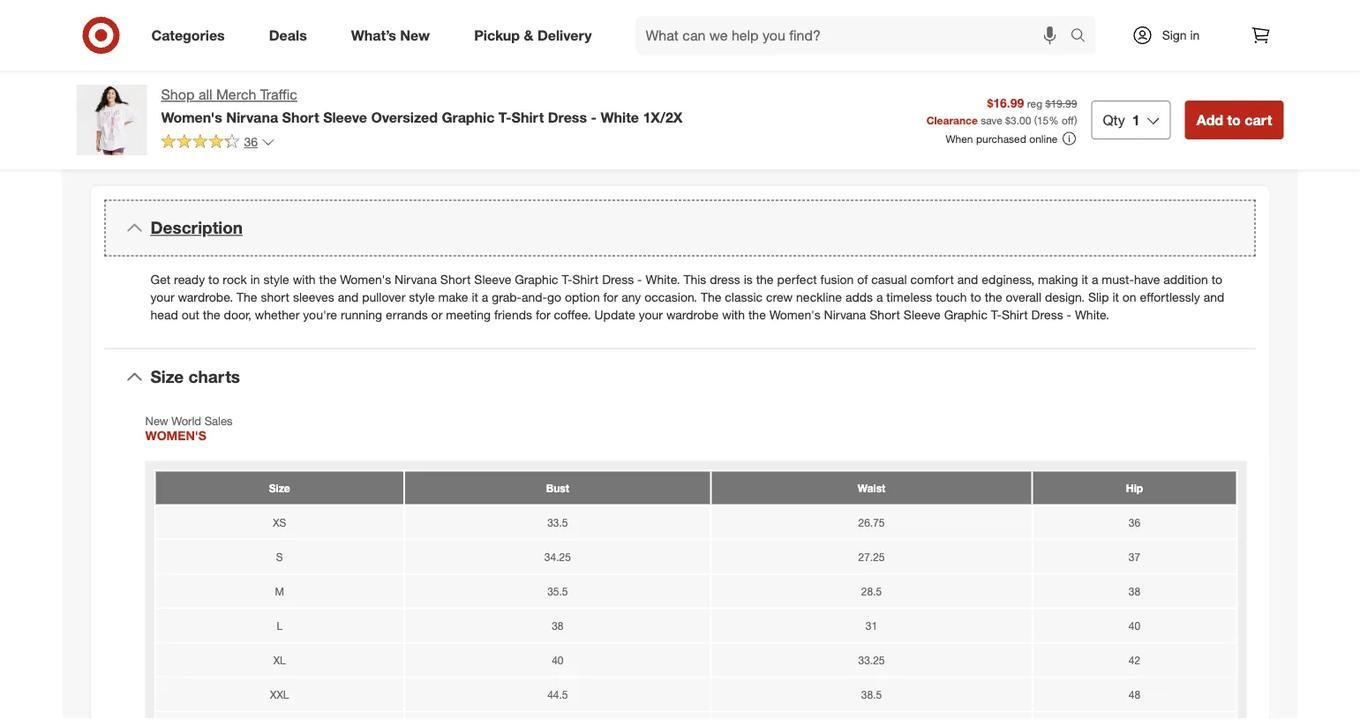Task type: vqa. For each thing, say whether or not it's contained in the screenshot.
the left Not
no



Task type: locate. For each thing, give the bounding box(es) containing it.
1 vertical spatial in
[[250, 272, 260, 287]]

about this item
[[607, 147, 754, 171]]

door,
[[224, 307, 251, 322]]

1 horizontal spatial short
[[440, 272, 471, 287]]

t- up option
[[562, 272, 573, 287]]

t- down pickup
[[499, 108, 512, 126]]

shirt inside shop all merch traffic women's nirvana short sleeve oversized graphic t-shirt dress - white 1x/2x
[[512, 108, 544, 126]]

a up slip
[[1092, 272, 1099, 287]]

t- down the edginess,
[[991, 307, 1002, 322]]

sleeve up grab-
[[474, 272, 511, 287]]

0 vertical spatial women's
[[161, 108, 222, 126]]

0 horizontal spatial graphic
[[442, 108, 495, 126]]

classic
[[725, 289, 763, 305]]

0 horizontal spatial style
[[263, 272, 289, 287]]

0 vertical spatial with
[[293, 272, 316, 287]]

qty
[[1103, 111, 1125, 128]]

making
[[1038, 272, 1079, 287]]

2 horizontal spatial short
[[870, 307, 900, 322]]

short down timeless
[[870, 307, 900, 322]]

categories link
[[136, 16, 247, 55]]

1 horizontal spatial white.
[[1075, 307, 1110, 322]]

2 vertical spatial graphic
[[944, 307, 988, 322]]

1 vertical spatial shirt
[[573, 272, 599, 287]]

about
[[607, 147, 665, 171]]

to right add
[[1228, 111, 1241, 128]]

0 horizontal spatial short
[[282, 108, 319, 126]]

1 vertical spatial -
[[638, 272, 642, 287]]

your down any
[[639, 307, 663, 322]]

1 horizontal spatial t-
[[562, 272, 573, 287]]

nirvana up errands
[[395, 272, 437, 287]]

edginess,
[[982, 272, 1035, 287]]

sponsored
[[1232, 72, 1284, 86]]

graphic
[[442, 108, 495, 126], [515, 272, 558, 287], [944, 307, 988, 322]]

sleeve inside shop all merch traffic women's nirvana short sleeve oversized graphic t-shirt dress - white 1x/2x
[[323, 108, 367, 126]]

0 horizontal spatial white.
[[646, 272, 680, 287]]

short up make
[[440, 272, 471, 287]]

graphic right oversized
[[442, 108, 495, 126]]

size
[[151, 367, 184, 387]]

2 vertical spatial shirt
[[1002, 307, 1028, 322]]

dress up any
[[602, 272, 634, 287]]

and down addition
[[1204, 289, 1225, 305]]

1 horizontal spatial it
[[1082, 272, 1089, 287]]

2 vertical spatial sleeve
[[904, 307, 941, 322]]

save
[[981, 113, 1003, 127]]

women's down all
[[161, 108, 222, 126]]

1 vertical spatial your
[[639, 307, 663, 322]]

2 horizontal spatial nirvana
[[824, 307, 866, 322]]

1 horizontal spatial for
[[603, 289, 618, 305]]

pickup & delivery
[[474, 27, 592, 44]]

go
[[547, 289, 562, 305]]

1 horizontal spatial style
[[409, 289, 435, 305]]

0 horizontal spatial sleeve
[[323, 108, 367, 126]]

and up touch at the right of the page
[[958, 272, 979, 287]]

1 horizontal spatial a
[[877, 289, 883, 305]]

- down "design."
[[1067, 307, 1072, 322]]

a
[[1092, 272, 1099, 287], [482, 289, 489, 305], [877, 289, 883, 305]]

0 vertical spatial your
[[151, 289, 175, 305]]

1 horizontal spatial in
[[1190, 27, 1200, 43]]

1 vertical spatial nirvana
[[395, 272, 437, 287]]

nirvana
[[226, 108, 278, 126], [395, 272, 437, 287], [824, 307, 866, 322]]

get
[[151, 272, 171, 287]]

sleeve down timeless
[[904, 307, 941, 322]]

pullover
[[362, 289, 406, 305]]

charts
[[188, 367, 240, 387]]

in inside the get ready to rock in style with the women's nirvana short sleeve graphic t-shirt dress - white. this dress is the perfect fusion of casual comfort and edginess, making it a must-have addition to your wardrobe. the short sleeves and pullover style make it a grab-and-go option for any occasion. the classic crew neckline adds a timeless touch to the overall design. slip it on effortlessly and head out the door, whether you're running errands or meeting friends for coffee. update your wardrobe with the women's nirvana short sleeve graphic t-shirt dress - white.
[[250, 272, 260, 287]]

36 link
[[161, 133, 276, 153]]

it up slip
[[1082, 272, 1089, 287]]

shirt down overall
[[1002, 307, 1028, 322]]

comfort
[[911, 272, 954, 287]]

1 vertical spatial short
[[440, 272, 471, 287]]

-
[[591, 108, 597, 126], [638, 272, 642, 287], [1067, 307, 1072, 322]]

- up any
[[638, 272, 642, 287]]

0 vertical spatial graphic
[[442, 108, 495, 126]]

0 horizontal spatial dress
[[548, 108, 587, 126]]

shirt
[[512, 108, 544, 126], [573, 272, 599, 287], [1002, 307, 1028, 322]]

0 horizontal spatial nirvana
[[226, 108, 278, 126]]

0 horizontal spatial the
[[237, 289, 257, 305]]

must-
[[1102, 272, 1134, 287]]

1 vertical spatial women's
[[340, 272, 391, 287]]

1 vertical spatial white.
[[1075, 307, 1110, 322]]

graphic down touch at the right of the page
[[944, 307, 988, 322]]

the
[[319, 272, 337, 287], [756, 272, 774, 287], [985, 289, 1003, 305], [203, 307, 220, 322], [749, 307, 766, 322]]

1 horizontal spatial and
[[958, 272, 979, 287]]

dress down "design."
[[1032, 307, 1064, 322]]

in
[[1190, 27, 1200, 43], [250, 272, 260, 287]]

the down dress
[[701, 289, 722, 305]]

0 horizontal spatial -
[[591, 108, 597, 126]]

2 vertical spatial short
[[870, 307, 900, 322]]

what's new link
[[336, 16, 452, 55]]

description button
[[105, 200, 1256, 256]]

with up the sleeves
[[293, 272, 316, 287]]

it left on
[[1113, 289, 1119, 305]]

0 horizontal spatial a
[[482, 289, 489, 305]]

adds
[[846, 289, 873, 305]]

1 vertical spatial graphic
[[515, 272, 558, 287]]

your up head
[[151, 289, 175, 305]]

in right sign
[[1190, 27, 1200, 43]]

shirt up option
[[573, 272, 599, 287]]

merch
[[216, 86, 256, 103]]

style up short
[[263, 272, 289, 287]]

0 horizontal spatial your
[[151, 289, 175, 305]]

the up door,
[[237, 289, 257, 305]]

any
[[622, 289, 641, 305]]

1 horizontal spatial shirt
[[573, 272, 599, 287]]

addition
[[1164, 272, 1208, 287]]

- left white
[[591, 108, 597, 126]]

1 horizontal spatial the
[[701, 289, 722, 305]]

1 vertical spatial sleeve
[[474, 272, 511, 287]]

0 horizontal spatial it
[[472, 289, 478, 305]]

dress
[[548, 108, 587, 126], [602, 272, 634, 287], [1032, 307, 1064, 322]]

images
[[383, 76, 429, 93]]

0 vertical spatial style
[[263, 272, 289, 287]]

and up running
[[338, 289, 359, 305]]

2 horizontal spatial t-
[[991, 307, 1002, 322]]

more
[[346, 76, 379, 93]]

0 vertical spatial shirt
[[512, 108, 544, 126]]

head
[[151, 307, 178, 322]]

0 horizontal spatial t-
[[499, 108, 512, 126]]

&
[[524, 27, 534, 44]]

when purchased online
[[946, 132, 1058, 145]]

women's inside shop all merch traffic women's nirvana short sleeve oversized graphic t-shirt dress - white 1x/2x
[[161, 108, 222, 126]]

2 horizontal spatial -
[[1067, 307, 1072, 322]]

women's
[[161, 108, 222, 126], [340, 272, 391, 287], [770, 307, 821, 322]]

graphic up and-
[[515, 272, 558, 287]]

white. down slip
[[1075, 307, 1110, 322]]

1 vertical spatial for
[[536, 307, 551, 322]]

white
[[601, 108, 639, 126]]

0 horizontal spatial shirt
[[512, 108, 544, 126]]

with down classic
[[722, 307, 745, 322]]

oversized
[[371, 108, 438, 126]]

women's down crew
[[770, 307, 821, 322]]

a left grab-
[[482, 289, 489, 305]]

for down and-
[[536, 307, 551, 322]]

your
[[151, 289, 175, 305], [639, 307, 663, 322]]

what's new
[[351, 27, 430, 44]]

0 horizontal spatial women's
[[161, 108, 222, 126]]

0 vertical spatial t-
[[499, 108, 512, 126]]

style up or
[[409, 289, 435, 305]]

%
[[1049, 113, 1059, 127]]

shirt down & at the top left of page
[[512, 108, 544, 126]]

1 horizontal spatial nirvana
[[395, 272, 437, 287]]

for
[[603, 289, 618, 305], [536, 307, 551, 322]]

when
[[946, 132, 973, 145]]

of
[[857, 272, 868, 287]]

it
[[1082, 272, 1089, 287], [472, 289, 478, 305], [1113, 289, 1119, 305]]

photo from @j_daniela4, 5 of 9 image
[[375, 0, 659, 51]]

for up the update
[[603, 289, 618, 305]]

white. up occasion.
[[646, 272, 680, 287]]

2 horizontal spatial women's
[[770, 307, 821, 322]]

nirvana down the adds
[[824, 307, 866, 322]]

t- inside shop all merch traffic women's nirvana short sleeve oversized graphic t-shirt dress - white 1x/2x
[[499, 108, 512, 126]]

it up meeting
[[472, 289, 478, 305]]

1 the from the left
[[237, 289, 257, 305]]

short
[[282, 108, 319, 126], [440, 272, 471, 287], [870, 307, 900, 322]]

add to cart
[[1197, 111, 1273, 128]]

off
[[1062, 113, 1075, 127]]

categories
[[151, 27, 225, 44]]

the
[[237, 289, 257, 305], [701, 289, 722, 305]]

2 horizontal spatial dress
[[1032, 307, 1064, 322]]

0 horizontal spatial in
[[250, 272, 260, 287]]

0 vertical spatial sleeve
[[323, 108, 367, 126]]

image of women's nirvana short sleeve oversized graphic t-shirt dress - white 1x/2x image
[[76, 85, 147, 155]]

sign in link
[[1117, 16, 1228, 55]]

in right rock
[[250, 272, 260, 287]]

1 horizontal spatial dress
[[602, 272, 634, 287]]

clearance
[[927, 113, 978, 127]]

What can we help you find? suggestions appear below search field
[[635, 16, 1075, 55]]

0 vertical spatial nirvana
[[226, 108, 278, 126]]

the down classic
[[749, 307, 766, 322]]

wardrobe.
[[178, 289, 233, 305]]

t-
[[499, 108, 512, 126], [562, 272, 573, 287], [991, 307, 1002, 322]]

0 vertical spatial dress
[[548, 108, 587, 126]]

qty 1
[[1103, 111, 1140, 128]]

1 horizontal spatial your
[[639, 307, 663, 322]]

show more images button
[[295, 65, 440, 104]]

to right addition
[[1212, 272, 1223, 287]]

neckline
[[796, 289, 842, 305]]

0 horizontal spatial for
[[536, 307, 551, 322]]

short down traffic
[[282, 108, 319, 126]]

a down the "casual"
[[877, 289, 883, 305]]

0 vertical spatial -
[[591, 108, 597, 126]]

women's up pullover
[[340, 272, 391, 287]]

and-
[[522, 289, 547, 305]]

(
[[1034, 113, 1037, 127]]

search button
[[1063, 16, 1105, 58]]

dress left white
[[548, 108, 587, 126]]

$
[[1006, 113, 1011, 127]]

timeless
[[887, 289, 933, 305]]

0 vertical spatial short
[[282, 108, 319, 126]]

sleeve
[[323, 108, 367, 126], [474, 272, 511, 287], [904, 307, 941, 322]]

1
[[1133, 111, 1140, 128]]

sleeve down more
[[323, 108, 367, 126]]

1 horizontal spatial with
[[722, 307, 745, 322]]

short inside shop all merch traffic women's nirvana short sleeve oversized graphic t-shirt dress - white 1x/2x
[[282, 108, 319, 126]]

nirvana up 36
[[226, 108, 278, 126]]



Task type: describe. For each thing, give the bounding box(es) containing it.
search
[[1063, 28, 1105, 46]]

or
[[431, 307, 443, 322]]

0 horizontal spatial and
[[338, 289, 359, 305]]

graphic inside shop all merch traffic women's nirvana short sleeve oversized graphic t-shirt dress - white 1x/2x
[[442, 108, 495, 126]]

errands
[[386, 307, 428, 322]]

advertisement region
[[701, 3, 1284, 70]]

15
[[1037, 113, 1049, 127]]

crew
[[766, 289, 793, 305]]

- inside shop all merch traffic women's nirvana short sleeve oversized graphic t-shirt dress - white 1x/2x
[[591, 108, 597, 126]]

size charts
[[151, 367, 240, 387]]

design.
[[1045, 289, 1085, 305]]

2 horizontal spatial it
[[1113, 289, 1119, 305]]

all
[[199, 86, 212, 103]]

1 vertical spatial style
[[409, 289, 435, 305]]

$16.99 reg $19.99 clearance save $ 3.00 ( 15 % off )
[[927, 95, 1077, 127]]

1 vertical spatial with
[[722, 307, 745, 322]]

image gallery element
[[76, 0, 659, 104]]

sign in
[[1162, 27, 1200, 43]]

get ready to rock in style with the women's nirvana short sleeve graphic t-shirt dress - white. this dress is the perfect fusion of casual comfort and edginess, making it a must-have addition to your wardrobe. the short sleeves and pullover style make it a grab-and-go option for any occasion. the classic crew neckline adds a timeless touch to the overall design. slip it on effortlessly and head out the door, whether you're running errands or meeting friends for coffee. update your wardrobe with the women's nirvana short sleeve graphic t-shirt dress - white.
[[151, 272, 1225, 322]]

is
[[744, 272, 753, 287]]

show more images
[[307, 76, 429, 93]]

you're
[[303, 307, 337, 322]]

cart
[[1245, 111, 1273, 128]]

)
[[1075, 113, 1077, 127]]

2 the from the left
[[701, 289, 722, 305]]

36
[[244, 134, 258, 150]]

0 vertical spatial for
[[603, 289, 618, 305]]

the up the sleeves
[[319, 272, 337, 287]]

the right is
[[756, 272, 774, 287]]

1 vertical spatial dress
[[602, 272, 634, 287]]

this
[[684, 272, 707, 287]]

casual
[[872, 272, 907, 287]]

shop all merch traffic women's nirvana short sleeve oversized graphic t-shirt dress - white 1x/2x
[[161, 86, 683, 126]]

touch
[[936, 289, 967, 305]]

occasion.
[[645, 289, 697, 305]]

the down wardrobe.
[[203, 307, 220, 322]]

on
[[1123, 289, 1137, 305]]

2 vertical spatial t-
[[991, 307, 1002, 322]]

2 horizontal spatial and
[[1204, 289, 1225, 305]]

description
[[151, 218, 243, 238]]

sign
[[1162, 27, 1187, 43]]

update
[[595, 307, 636, 322]]

2 vertical spatial women's
[[770, 307, 821, 322]]

to right touch at the right of the page
[[971, 289, 982, 305]]

add
[[1197, 111, 1224, 128]]

out
[[182, 307, 199, 322]]

$19.99
[[1046, 97, 1077, 110]]

sleeves
[[293, 289, 334, 305]]

to up wardrobe.
[[208, 272, 219, 287]]

photo from @livinlifewithbritt, 4 of 9 image
[[76, 0, 361, 51]]

to inside button
[[1228, 111, 1241, 128]]

the down the edginess,
[[985, 289, 1003, 305]]

option
[[565, 289, 600, 305]]

item
[[711, 147, 754, 171]]

what's
[[351, 27, 396, 44]]

pickup & delivery link
[[459, 16, 614, 55]]

fusion
[[821, 272, 854, 287]]

slip
[[1088, 289, 1109, 305]]

nirvana inside shop all merch traffic women's nirvana short sleeve oversized graphic t-shirt dress - white 1x/2x
[[226, 108, 278, 126]]

perfect
[[777, 272, 817, 287]]

2 horizontal spatial a
[[1092, 272, 1099, 287]]

1 vertical spatial t-
[[562, 272, 573, 287]]

0 vertical spatial white.
[[646, 272, 680, 287]]

1x/2x
[[643, 108, 683, 126]]

1 horizontal spatial graphic
[[515, 272, 558, 287]]

delivery
[[538, 27, 592, 44]]

2 horizontal spatial graphic
[[944, 307, 988, 322]]

add to cart button
[[1185, 101, 1284, 139]]

dress
[[710, 272, 741, 287]]

friends
[[494, 307, 532, 322]]

running
[[341, 307, 382, 322]]

size charts button
[[105, 349, 1256, 406]]

1 horizontal spatial sleeve
[[474, 272, 511, 287]]

ready
[[174, 272, 205, 287]]

2 horizontal spatial sleeve
[[904, 307, 941, 322]]

deals
[[269, 27, 307, 44]]

new
[[400, 27, 430, 44]]

dress inside shop all merch traffic women's nirvana short sleeve oversized graphic t-shirt dress - white 1x/2x
[[548, 108, 587, 126]]

0 horizontal spatial with
[[293, 272, 316, 287]]

show
[[307, 76, 342, 93]]

coffee.
[[554, 307, 591, 322]]

deals link
[[254, 16, 329, 55]]

have
[[1134, 272, 1160, 287]]

traffic
[[260, 86, 297, 103]]

grab-
[[492, 289, 522, 305]]

1 horizontal spatial women's
[[340, 272, 391, 287]]

effortlessly
[[1140, 289, 1201, 305]]

purchased
[[976, 132, 1027, 145]]

2 vertical spatial dress
[[1032, 307, 1064, 322]]

$16.99
[[987, 95, 1024, 110]]

0 vertical spatial in
[[1190, 27, 1200, 43]]

2 vertical spatial -
[[1067, 307, 1072, 322]]

3.00
[[1011, 113, 1031, 127]]

shop
[[161, 86, 195, 103]]

1 horizontal spatial -
[[638, 272, 642, 287]]

wardrobe
[[666, 307, 719, 322]]

2 vertical spatial nirvana
[[824, 307, 866, 322]]

short
[[261, 289, 290, 305]]

whether
[[255, 307, 300, 322]]

2 horizontal spatial shirt
[[1002, 307, 1028, 322]]

overall
[[1006, 289, 1042, 305]]

make
[[438, 289, 468, 305]]



